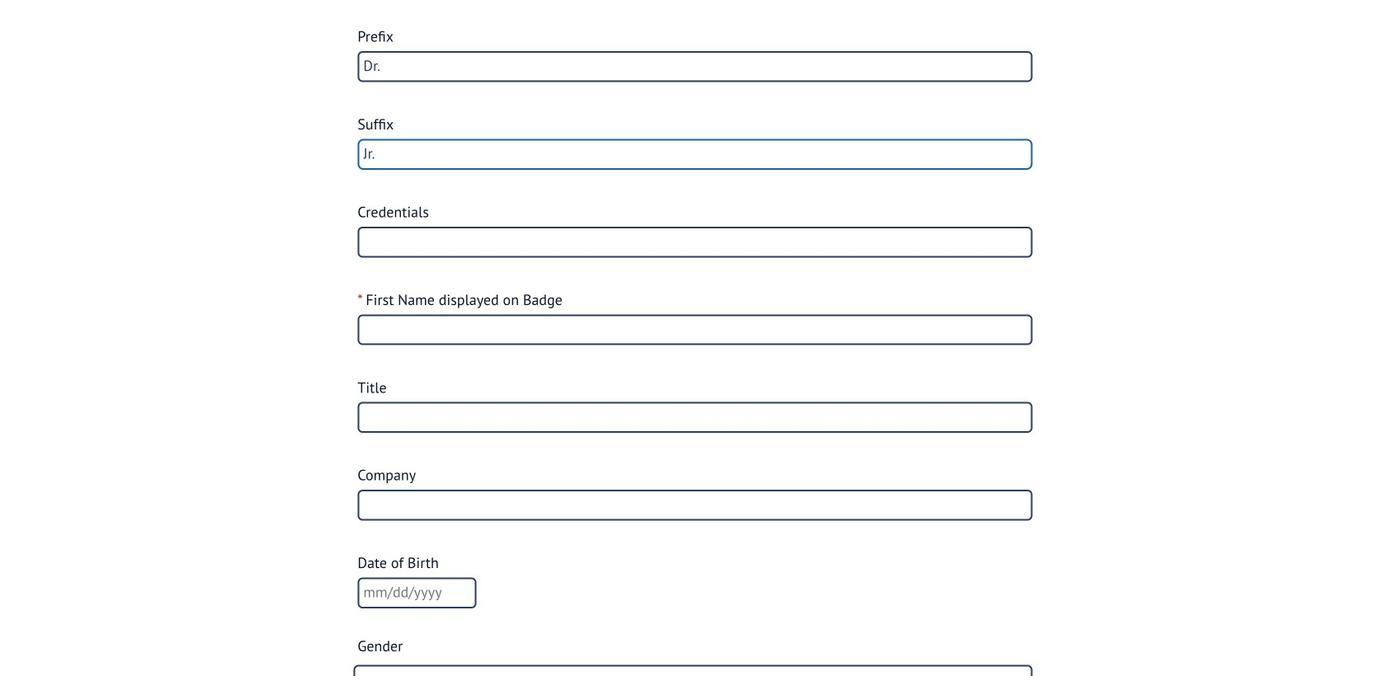 Task type: describe. For each thing, give the bounding box(es) containing it.
Suffix text field
[[358, 139, 1033, 170]]

mm/dd/yyyy text field
[[358, 578, 476, 609]]

Company text field
[[358, 490, 1033, 521]]

Credentials text field
[[358, 227, 1033, 258]]

Title text field
[[358, 403, 1033, 433]]

First Name displayed on Badge text field
[[358, 315, 1033, 346]]

Prefix text field
[[358, 51, 1033, 82]]



